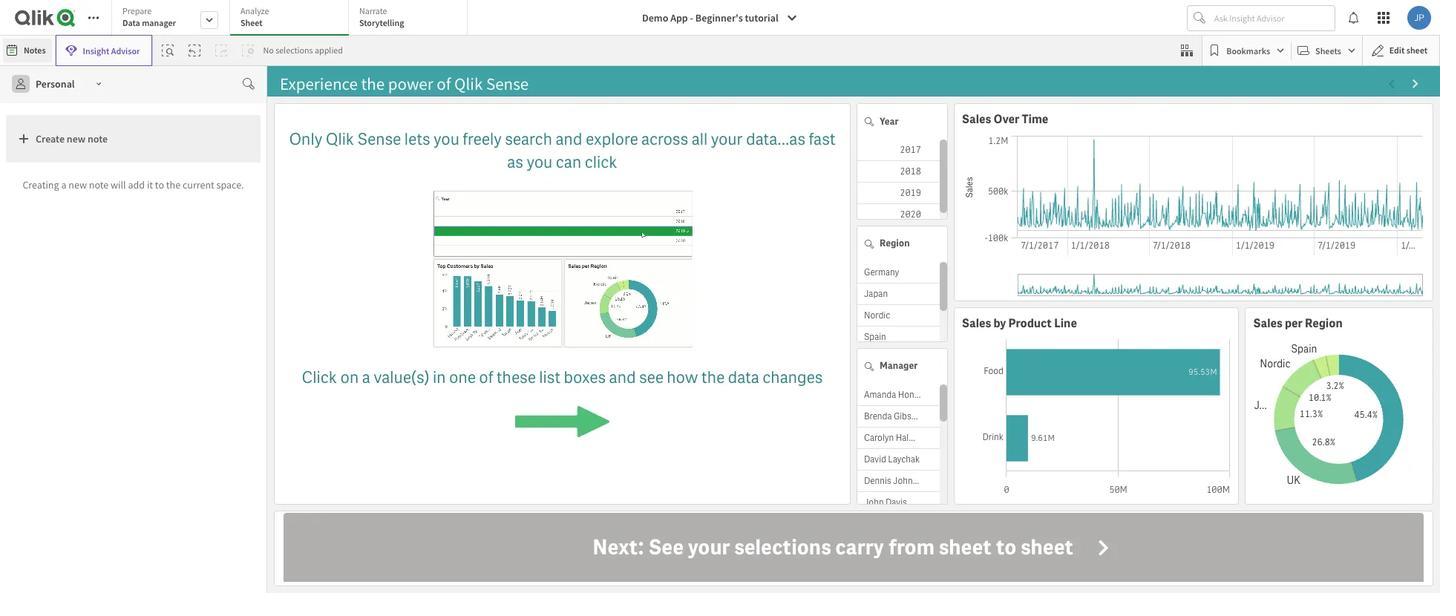 Task type: vqa. For each thing, say whether or not it's contained in the screenshot.
Activate on the right top of page
no



Task type: locate. For each thing, give the bounding box(es) containing it.
sheet right edit
[[1406, 45, 1427, 56]]

1 vertical spatial you
[[527, 151, 552, 173]]

click on a value(s) in one of these list boxes and see how the data changes
[[302, 366, 823, 388]]

next: see your selections carry from sheet to sheet
[[593, 534, 1073, 561]]

and left see
[[609, 366, 636, 388]]

1 horizontal spatial to
[[996, 534, 1016, 561]]

analyze
[[241, 5, 269, 16]]

and up can
[[556, 128, 582, 150]]

explore
[[586, 128, 638, 150]]

will
[[111, 178, 126, 191]]

on
[[340, 366, 359, 388]]

you
[[434, 128, 459, 150], [527, 151, 552, 173]]

brenda
[[864, 410, 892, 422]]

in
[[433, 366, 446, 388]]

region inside sales per region application
[[1305, 315, 1343, 331]]

step back image
[[189, 45, 201, 56]]

1 horizontal spatial sheet
[[1021, 534, 1073, 561]]

edit
[[1389, 45, 1405, 56]]

your right all
[[711, 128, 743, 150]]

no selections applied
[[263, 45, 343, 56]]

1 horizontal spatial the
[[701, 366, 725, 388]]

0 horizontal spatial region
[[880, 237, 910, 250]]

david laychak optional. 4 of 19 row
[[857, 449, 940, 470]]

sales by product line application
[[954, 307, 1239, 505]]

sales left by
[[962, 315, 991, 331]]

selections
[[275, 45, 313, 56], [734, 534, 831, 561]]

0 horizontal spatial a
[[61, 178, 66, 191]]

changes
[[762, 366, 823, 388]]

storytelling
[[359, 17, 404, 28]]

0 horizontal spatial you
[[434, 128, 459, 150]]

2017
[[900, 144, 921, 156]]

click
[[585, 151, 617, 173]]

search
[[505, 128, 552, 150]]

region down the 2020 optional. 4 of 5 row
[[880, 237, 910, 250]]

1 vertical spatial your
[[688, 534, 730, 561]]

2019 optional. 3 of 5 row
[[857, 183, 940, 204]]

bookmarks
[[1226, 45, 1270, 56]]

0 vertical spatial new
[[67, 132, 86, 145]]

your
[[711, 128, 743, 150], [688, 534, 730, 561]]

qlik
[[326, 128, 354, 150]]

analyze sheet
[[241, 5, 269, 28]]

1 horizontal spatial selections
[[734, 534, 831, 561]]

sales for sales per region
[[1253, 315, 1282, 331]]

0 horizontal spatial to
[[155, 178, 164, 191]]

the right it
[[166, 178, 180, 191]]

sales by product line
[[962, 315, 1077, 331]]

nordic optional. 3 of 7 row
[[857, 305, 940, 326]]

james peterson image
[[1407, 6, 1431, 30]]

edit sheet button
[[1362, 35, 1440, 66]]

1 vertical spatial to
[[996, 534, 1016, 561]]

beginner's
[[695, 11, 743, 24]]

tutorial
[[745, 11, 779, 24]]

note
[[88, 132, 108, 145], [89, 178, 109, 191]]

manager
[[142, 17, 176, 28]]

selections tool image
[[1181, 45, 1193, 56]]

sales inside application
[[1253, 315, 1282, 331]]

creating a new note will add it to the current space.
[[23, 178, 244, 191]]

0 horizontal spatial the
[[166, 178, 180, 191]]

current
[[183, 178, 214, 191]]

create new note
[[36, 132, 108, 145]]

the right the how
[[701, 366, 725, 388]]

dennis johnson optional. 5 of 19 row
[[857, 470, 940, 492]]

see
[[639, 366, 664, 388]]

tab list
[[111, 0, 473, 37]]

your right see
[[688, 534, 730, 561]]

notes button
[[3, 39, 52, 62]]

sales for sales over time
[[962, 111, 991, 127]]

application
[[274, 103, 851, 505], [284, 105, 841, 502]]

narrate storytelling
[[359, 5, 404, 28]]

amanda honda optional. 1 of 19 row
[[857, 384, 940, 406]]

sales left per
[[1253, 315, 1282, 331]]

you right as
[[527, 151, 552, 173]]

manager
[[880, 359, 918, 372]]

of
[[479, 366, 493, 388]]

to
[[155, 178, 164, 191], [996, 534, 1016, 561]]

sales per region application
[[1245, 307, 1433, 505]]

insight advisor button
[[55, 35, 153, 66]]

a right creating
[[61, 178, 66, 191]]

insight advisor
[[83, 45, 140, 56]]

selections inside 'button'
[[734, 534, 831, 561]]

germany
[[864, 266, 899, 278]]

1 vertical spatial selections
[[734, 534, 831, 561]]

region
[[880, 237, 910, 250], [1305, 315, 1343, 331]]

1 vertical spatial a
[[362, 366, 370, 388]]

0 vertical spatial to
[[155, 178, 164, 191]]

new
[[67, 132, 86, 145], [68, 178, 87, 191]]

one
[[449, 366, 476, 388]]

to inside 'button'
[[996, 534, 1016, 561]]

note right "create"
[[88, 132, 108, 145]]

laychak
[[888, 453, 920, 465]]

advisor
[[111, 45, 140, 56]]

fast
[[809, 128, 835, 150]]

carolyn
[[864, 432, 894, 444]]

carry
[[835, 534, 884, 561]]

next: see your selections carry from sheet to sheet application
[[0, 0, 1440, 593], [274, 511, 1433, 586]]

edit sheet
[[1389, 45, 1427, 56]]

1 horizontal spatial and
[[609, 366, 636, 388]]

0 vertical spatial note
[[88, 132, 108, 145]]

david laychak
[[864, 453, 920, 465]]

space.
[[216, 178, 244, 191]]

2 horizontal spatial sheet
[[1406, 45, 1427, 56]]

sheet left arrow right icon
[[1021, 534, 1073, 561]]

sales left over at the right top of the page
[[962, 111, 991, 127]]

new right creating
[[68, 178, 87, 191]]

2020
[[900, 209, 921, 220]]

data
[[122, 17, 140, 28]]

nordic
[[864, 309, 890, 321]]

applied
[[315, 45, 343, 56]]

you right lets
[[434, 128, 459, 150]]

0 horizontal spatial and
[[556, 128, 582, 150]]

click
[[302, 366, 337, 388]]

0 vertical spatial and
[[556, 128, 582, 150]]

sales
[[962, 111, 991, 127], [962, 315, 991, 331], [1253, 315, 1282, 331]]

0 vertical spatial your
[[711, 128, 743, 150]]

to for the
[[155, 178, 164, 191]]

halmon
[[896, 432, 926, 444]]

Ask Insight Advisor text field
[[1211, 6, 1335, 30]]

1 vertical spatial the
[[701, 366, 725, 388]]

a right the on
[[362, 366, 370, 388]]

region right per
[[1305, 315, 1343, 331]]

dennis johnson
[[864, 475, 927, 487]]

1 horizontal spatial you
[[527, 151, 552, 173]]

note left "will"
[[89, 178, 109, 191]]

1 horizontal spatial region
[[1305, 315, 1343, 331]]

create new note button
[[6, 115, 261, 163]]

0 vertical spatial selections
[[275, 45, 313, 56]]

david
[[864, 453, 886, 465]]

the
[[166, 178, 180, 191], [701, 366, 725, 388]]

sheet right from on the right bottom of the page
[[939, 534, 992, 561]]

1 vertical spatial region
[[1305, 315, 1343, 331]]

new right "create"
[[67, 132, 86, 145]]

over
[[994, 111, 1019, 127]]

amanda
[[864, 389, 896, 400]]



Task type: describe. For each thing, give the bounding box(es) containing it.
across
[[641, 128, 688, 150]]

how
[[667, 366, 698, 388]]

sheets
[[1315, 45, 1341, 56]]

2017 optional. 1 of 5 row
[[857, 140, 940, 161]]

and inside the only qlik sense lets you freely search and explore across all your data...as fast as you can click
[[556, 128, 582, 150]]

-
[[690, 11, 693, 24]]

sales for sales by product line
[[962, 315, 991, 331]]

smart search image
[[162, 45, 174, 56]]

carolyn halmon
[[864, 432, 926, 444]]

japan
[[864, 288, 888, 300]]

0 horizontal spatial sheet
[[939, 534, 992, 561]]

per
[[1285, 315, 1303, 331]]

narrate
[[359, 5, 387, 16]]

2018
[[900, 166, 921, 177]]

john
[[864, 496, 884, 508]]

your inside next: see your selections carry from sheet to sheet 'button'
[[688, 534, 730, 561]]

1 vertical spatial new
[[68, 178, 87, 191]]

brenda gibson optional. 2 of 19 row
[[857, 406, 940, 427]]

personal
[[36, 77, 75, 91]]

these
[[496, 366, 536, 388]]

list
[[539, 366, 560, 388]]

data
[[728, 366, 759, 388]]

sheet inside button
[[1406, 45, 1427, 56]]

prepare data manager
[[122, 5, 176, 28]]

new inside button
[[67, 132, 86, 145]]

note inside button
[[88, 132, 108, 145]]

germany optional. 1 of 7 row
[[857, 262, 940, 283]]

data...as
[[746, 128, 806, 150]]

tab list containing prepare
[[111, 0, 473, 37]]

sense
[[358, 128, 401, 150]]

next sheet: product details image
[[1410, 78, 1422, 90]]

your inside the only qlik sense lets you freely search and explore across all your data...as fast as you can click
[[711, 128, 743, 150]]

2020 optional. 4 of 5 row
[[857, 204, 940, 226]]

0 vertical spatial the
[[166, 178, 180, 191]]

creating
[[23, 178, 59, 191]]

from
[[888, 534, 935, 561]]

only qlik sense lets you freely search and explore across all your data...as fast as you can click
[[289, 128, 835, 173]]

0 vertical spatial a
[[61, 178, 66, 191]]

arrow right image
[[1093, 537, 1114, 558]]

honda
[[898, 389, 924, 400]]

sheet
[[241, 17, 262, 28]]

personal button
[[6, 72, 110, 96]]

only
[[289, 128, 322, 150]]

spain optional. 4 of 7 row
[[857, 326, 940, 348]]

0 horizontal spatial selections
[[275, 45, 313, 56]]

sales over time application
[[954, 103, 1433, 301]]

davis
[[886, 496, 907, 508]]

by
[[994, 315, 1006, 331]]

next: see your selections carry from sheet to sheet button
[[284, 513, 1424, 582]]

to for sheet
[[996, 534, 1016, 561]]

see
[[648, 534, 684, 561]]

1 horizontal spatial a
[[362, 366, 370, 388]]

1 vertical spatial and
[[609, 366, 636, 388]]

time
[[1022, 111, 1048, 127]]

app
[[670, 11, 688, 24]]

value(s)
[[374, 366, 430, 388]]

johnson
[[893, 475, 927, 487]]

spain
[[864, 331, 886, 343]]

dennis
[[864, 475, 891, 487]]

0 vertical spatial region
[[880, 237, 910, 250]]

1 vertical spatial note
[[89, 178, 109, 191]]

as
[[507, 151, 523, 173]]

next:
[[593, 534, 644, 561]]

create
[[36, 132, 65, 145]]

2019
[[900, 187, 921, 199]]

search notes image
[[243, 78, 255, 90]]

boxes
[[564, 366, 606, 388]]

notes
[[24, 45, 46, 56]]

2018 optional. 2 of 5 row
[[857, 161, 940, 183]]

john davis
[[864, 496, 907, 508]]

brenda gibson
[[864, 410, 921, 422]]

lets
[[404, 128, 430, 150]]

can
[[556, 151, 581, 173]]

john davis optional. 6 of 19 row
[[857, 492, 940, 513]]

prepare
[[122, 5, 152, 16]]

all
[[692, 128, 708, 150]]

line
[[1054, 315, 1077, 331]]

gibson
[[894, 410, 921, 422]]

sheets button
[[1295, 39, 1359, 62]]

0 vertical spatial you
[[434, 128, 459, 150]]

bookmarks button
[[1206, 39, 1288, 62]]

amanda honda
[[864, 389, 924, 400]]

freely
[[463, 128, 502, 150]]

demo app - beginner's tutorial button
[[633, 6, 807, 30]]

add
[[128, 178, 145, 191]]

year
[[880, 115, 899, 127]]

sales over time
[[962, 111, 1048, 127]]

insight
[[83, 45, 109, 56]]

no
[[263, 45, 274, 56]]

product
[[1008, 315, 1052, 331]]

sales per region
[[1253, 315, 1343, 331]]

demo
[[642, 11, 668, 24]]

demo app - beginner's tutorial
[[642, 11, 779, 24]]



